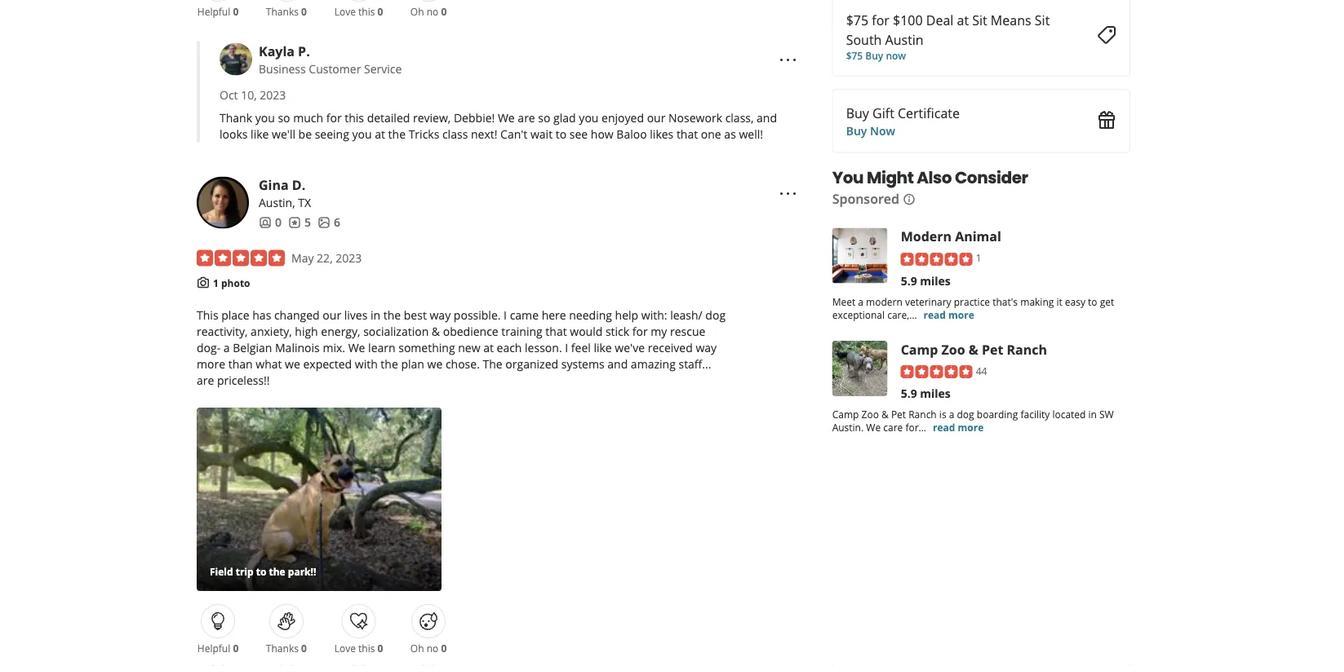 Task type: vqa. For each thing, say whether or not it's contained in the screenshot.
the to the bottom
yes



Task type: locate. For each thing, give the bounding box(es) containing it.
0 horizontal spatial 1
[[213, 276, 219, 290]]

1 horizontal spatial &
[[882, 408, 889, 421]]

2 vertical spatial &
[[882, 408, 889, 421]]

& up 44
[[969, 341, 978, 358]]

consider
[[955, 166, 1028, 189]]

0 vertical spatial our
[[647, 110, 666, 126]]

as
[[724, 127, 736, 142]]

boarding
[[977, 408, 1018, 421]]

0 vertical spatial we
[[498, 110, 515, 126]]

to inside oct 10, 2023 thank you so much for this detailed review, debbie! we are so glad you enjoyed our nosework class, and looks like we'll be seeing you at the tricks class next! can't wait to see how baloo likes that one as well!
[[556, 127, 567, 142]]

we up can't
[[498, 110, 515, 126]]

buy now link
[[846, 123, 895, 139]]

1 horizontal spatial our
[[647, 110, 666, 126]]

way right best
[[430, 307, 451, 323]]

zoo left care
[[862, 408, 879, 421]]

1 horizontal spatial 2023
[[336, 251, 362, 266]]

that down 'here'
[[546, 324, 567, 339]]

buy up buy now link
[[846, 104, 869, 122]]

pet up 44
[[982, 341, 1003, 358]]

1 love from the top
[[334, 5, 356, 19]]

5.9 miles for modern
[[901, 273, 951, 288]]

camp zoo & pet ranch image
[[832, 341, 888, 396]]

0 vertical spatial oh
[[410, 5, 424, 19]]

0 horizontal spatial at
[[375, 127, 385, 142]]

camp down "care,…"
[[901, 341, 938, 358]]

2 helpful from the top
[[197, 642, 230, 656]]

ranch down the 'making'
[[1007, 341, 1047, 358]]

sit right the means in the right top of the page
[[1035, 11, 1050, 29]]

at inside oct 10, 2023 thank you so much for this detailed review, debbie! we are so glad you enjoyed our nosework class, and looks like we'll be seeing you at the tricks class next! can't wait to see how baloo likes that one as well!
[[375, 127, 385, 142]]

we inside this place has changed our lives in the best way possible. i came here needing help with: leash/ dog reactivity, anxiety, high energy, socialization & obedience training that would stick for my rescue dog- a belgian malinois mix.  we learn something new at each lesson.  i feel like we've received way more than what we expected with the plan we chose.  the organized systems and amazing staff... are priceless!!
[[348, 340, 365, 356]]

looks
[[220, 127, 248, 142]]

so up we'll
[[278, 110, 290, 126]]

1 vertical spatial thanks 0
[[266, 642, 307, 656]]

camp down "camp zoo & pet ranch" image
[[832, 408, 859, 421]]

1 horizontal spatial 1
[[976, 251, 982, 265]]

1 vertical spatial &
[[969, 341, 978, 358]]

0 horizontal spatial zoo
[[862, 408, 879, 421]]

1
[[976, 251, 982, 265], [213, 276, 219, 290]]

debbie!
[[454, 110, 495, 126]]

1 vertical spatial miles
[[920, 386, 951, 401]]

to down glad
[[556, 127, 567, 142]]

kayla p. business customer service
[[259, 42, 402, 77]]

modern animal link
[[901, 228, 1001, 245]]

0 vertical spatial to
[[556, 127, 567, 142]]

1 vertical spatial are
[[197, 373, 214, 388]]

buy
[[865, 49, 883, 62], [846, 104, 869, 122], [846, 123, 867, 139]]

to inside 'meet a modern veterinary practice that's making it easy to get exceptional care,…'
[[1088, 295, 1098, 308]]

are down dog-
[[197, 373, 214, 388]]

and up well!
[[757, 110, 777, 126]]

0 vertical spatial zoo
[[942, 341, 965, 358]]

zoo
[[942, 341, 965, 358], [862, 408, 879, 421]]

for up seeing
[[326, 110, 342, 126]]

0 vertical spatial for
[[872, 11, 890, 29]]

1 horizontal spatial dog
[[957, 408, 974, 421]]

(0 reactions) element
[[233, 5, 239, 19], [301, 5, 307, 19], [378, 5, 383, 19], [441, 5, 447, 19], [233, 642, 239, 656], [301, 642, 307, 656], [378, 642, 383, 656], [441, 642, 447, 656]]

& for camp zoo & pet ranch
[[969, 341, 978, 358]]

16 photos v2 image
[[317, 216, 331, 229]]

& inside this place has changed our lives in the best way possible. i came here needing help with: leash/ dog reactivity, anxiety, high energy, socialization & obedience training that would stick for my rescue dog- a belgian malinois mix.  we learn something new at each lesson.  i feel like we've received way more than what we expected with the plan we chose.  the organized systems and amazing staff... are priceless!!
[[432, 324, 440, 339]]

2 vertical spatial for
[[632, 324, 648, 339]]

read right "care,…"
[[924, 308, 946, 321]]

are up can't
[[518, 110, 535, 126]]

1 vertical spatial in
[[1088, 408, 1097, 421]]

1 horizontal spatial in
[[1088, 408, 1097, 421]]

0 vertical spatial 1
[[976, 251, 982, 265]]

$75
[[846, 11, 869, 29], [846, 49, 863, 62]]

1 love this 0 from the top
[[334, 5, 383, 19]]

2 5.9 miles from the top
[[901, 386, 951, 401]]

glad
[[553, 110, 576, 126]]

zoo inside camp zoo & pet ranch is a dog boarding facility located in sw austin. we care for…
[[862, 408, 879, 421]]

miles up is
[[920, 386, 951, 401]]

0 horizontal spatial sit
[[972, 11, 987, 29]]

16 info v2 image
[[903, 193, 916, 206]]

more right is
[[958, 421, 984, 434]]

0 horizontal spatial our
[[323, 307, 341, 323]]

well!
[[739, 127, 763, 142]]

5.9 for modern
[[901, 273, 917, 288]]

this inside oct 10, 2023 thank you so much for this detailed review, debbie! we are so glad you enjoyed our nosework class, and looks like we'll be seeing you at the tricks class next! can't wait to see how baloo likes that one as well!
[[345, 110, 364, 126]]

be
[[298, 127, 312, 142]]

0 vertical spatial $75
[[846, 11, 869, 29]]

more down dog-
[[197, 356, 225, 372]]

1 vertical spatial 2023
[[336, 251, 362, 266]]

at
[[957, 11, 969, 29], [375, 127, 385, 142], [483, 340, 494, 356]]

are
[[518, 110, 535, 126], [197, 373, 214, 388]]

0 horizontal spatial are
[[197, 373, 214, 388]]

we
[[498, 110, 515, 126], [348, 340, 365, 356], [866, 421, 881, 434]]

0 vertical spatial i
[[504, 307, 507, 323]]

the
[[388, 127, 406, 142], [383, 307, 401, 323], [381, 356, 398, 372]]

1 vertical spatial love this 0
[[334, 642, 383, 656]]

we up with
[[348, 340, 365, 356]]

5.9
[[901, 273, 917, 288], [901, 386, 917, 401]]

1 vertical spatial more
[[197, 356, 225, 372]]

6
[[334, 215, 340, 230]]

2023 inside oct 10, 2023 thank you so much for this detailed review, debbie! we are so glad you enjoyed our nosework class, and looks like we'll be seeing you at the tricks class next! can't wait to see how baloo likes that one as well!
[[260, 87, 286, 103]]

read for camp
[[933, 421, 955, 434]]

a right meet
[[858, 295, 864, 308]]

0 horizontal spatial we
[[285, 356, 300, 372]]

2 5.9 from the top
[[901, 386, 917, 401]]

austin,
[[259, 195, 295, 211]]

0 vertical spatial &
[[432, 324, 440, 339]]

2 horizontal spatial &
[[969, 341, 978, 358]]

photo of gina d. image
[[197, 177, 249, 229]]

1 horizontal spatial at
[[483, 340, 494, 356]]

$75 up south
[[846, 11, 869, 29]]

1 horizontal spatial way
[[696, 340, 717, 356]]

1 horizontal spatial to
[[1088, 295, 1098, 308]]

we inside camp zoo & pet ranch is a dog boarding facility located in sw austin. we care for…
[[866, 421, 881, 434]]

1 horizontal spatial ranch
[[1007, 341, 1047, 358]]

1 vertical spatial a
[[224, 340, 230, 356]]

16 camera v2 image
[[197, 276, 210, 289]]

you up see on the top of page
[[579, 110, 599, 126]]

0 vertical spatial thanks 0
[[266, 5, 307, 19]]

0 vertical spatial love
[[334, 5, 356, 19]]

1 horizontal spatial zoo
[[942, 341, 965, 358]]

tx
[[298, 195, 311, 211]]

learn
[[368, 340, 396, 356]]

2 vertical spatial more
[[958, 421, 984, 434]]

ranch inside camp zoo & pet ranch is a dog boarding facility located in sw austin. we care for…
[[909, 408, 937, 421]]

1 for 1 photo
[[213, 276, 219, 290]]

camp inside camp zoo & pet ranch is a dog boarding facility located in sw austin. we care for…
[[832, 408, 859, 421]]

read right for…
[[933, 421, 955, 434]]

pet left is
[[891, 408, 906, 421]]

miles up veterinary at the top of page
[[920, 273, 951, 288]]

read more for zoo
[[933, 421, 984, 434]]

anxiety,
[[251, 324, 292, 339]]

a right is
[[949, 408, 954, 421]]

0 horizontal spatial we
[[348, 340, 365, 356]]

dog right leash/
[[706, 307, 726, 323]]

2 vertical spatial at
[[483, 340, 494, 356]]

5 star rating image
[[197, 250, 285, 267], [901, 253, 973, 266], [901, 366, 973, 379]]

2 oh from the top
[[410, 642, 424, 656]]

0 vertical spatial the
[[388, 127, 406, 142]]

the up socialization
[[383, 307, 401, 323]]

miles for camp
[[920, 386, 951, 401]]

0 vertical spatial in
[[371, 307, 380, 323]]

that
[[677, 127, 698, 142], [546, 324, 567, 339]]

training
[[501, 324, 543, 339]]

i left feel
[[565, 340, 568, 356]]

2023 right 22,
[[336, 251, 362, 266]]

in left the sw
[[1088, 408, 1097, 421]]

we down malinois
[[285, 356, 300, 372]]

0 vertical spatial that
[[677, 127, 698, 142]]

5.9 miles up veterinary at the top of page
[[901, 273, 951, 288]]

dog right is
[[957, 408, 974, 421]]

gina d. austin, tx
[[259, 176, 311, 211]]

read for modern
[[924, 308, 946, 321]]

0 vertical spatial helpful
[[197, 5, 230, 19]]

care
[[883, 421, 903, 434]]

2 vertical spatial a
[[949, 408, 954, 421]]

staff...
[[679, 356, 711, 372]]

deal
[[926, 11, 954, 29]]

a inside this place has changed our lives in the best way possible. i came here needing help with: leash/ dog reactivity, anxiety, high energy, socialization & obedience training that would stick for my rescue dog- a belgian malinois mix.  we learn something new at each lesson.  i feel like we've received way more than what we expected with the plan we chose.  the organized systems and amazing staff... are priceless!!
[[224, 340, 230, 356]]

0 horizontal spatial &
[[432, 324, 440, 339]]

1 5.9 miles from the top
[[901, 273, 951, 288]]

5.9 for camp
[[901, 386, 917, 401]]

for up south
[[872, 11, 890, 29]]

0 vertical spatial helpful 0
[[197, 5, 239, 19]]

1 horizontal spatial we
[[498, 110, 515, 126]]

way up "staff..." on the right of the page
[[696, 340, 717, 356]]

has
[[252, 307, 271, 323]]

you right seeing
[[352, 127, 372, 142]]

2023 for 22,
[[336, 251, 362, 266]]

austin.
[[832, 421, 864, 434]]

we left care
[[866, 421, 881, 434]]

24 gift v2 image
[[1097, 110, 1117, 130]]

our inside oct 10, 2023 thank you so much for this detailed review, debbie! we are so glad you enjoyed our nosework class, and looks like we'll be seeing you at the tricks class next! can't wait to see how baloo likes that one as well!
[[647, 110, 666, 126]]

love this 0
[[334, 5, 383, 19], [334, 642, 383, 656]]

5.9 up veterinary at the top of page
[[901, 273, 917, 288]]

0 vertical spatial read more link
[[924, 308, 974, 321]]

1 vertical spatial no
[[427, 642, 439, 656]]

0 vertical spatial oh no 0
[[410, 5, 447, 19]]

our up likes at the top of the page
[[647, 110, 666, 126]]

read more up camp zoo & pet ranch link
[[924, 308, 974, 321]]

read more link for animal
[[924, 308, 974, 321]]

2 vertical spatial we
[[866, 421, 881, 434]]

1 vertical spatial the
[[383, 307, 401, 323]]

1 vertical spatial read more
[[933, 421, 984, 434]]

buy left now
[[846, 123, 867, 139]]

located
[[1052, 408, 1086, 421]]

0 vertical spatial read more
[[924, 308, 974, 321]]

for left my
[[632, 324, 648, 339]]

1 no from the top
[[427, 5, 439, 19]]

at right deal
[[957, 11, 969, 29]]

1 oh no 0 from the top
[[410, 5, 447, 19]]

5.9 up for…
[[901, 386, 917, 401]]

veterinary
[[905, 295, 951, 308]]

photo of kayla p. image
[[220, 43, 252, 76]]

0 horizontal spatial pet
[[891, 408, 906, 421]]

you up we'll
[[255, 110, 275, 126]]

2 so from the left
[[538, 110, 551, 126]]

leash/
[[670, 307, 703, 323]]

at down detailed
[[375, 127, 385, 142]]

1 vertical spatial this
[[345, 110, 364, 126]]

we down something
[[427, 356, 443, 372]]

and inside oct 10, 2023 thank you so much for this detailed review, debbie! we are so glad you enjoyed our nosework class, and looks like we'll be seeing you at the tricks class next! can't wait to see how baloo likes that one as well!
[[757, 110, 777, 126]]

1 vertical spatial to
[[1088, 295, 1098, 308]]

our up energy,
[[323, 307, 341, 323]]

we
[[285, 356, 300, 372], [427, 356, 443, 372]]

to left get
[[1088, 295, 1098, 308]]

5.9 miles up is
[[901, 386, 951, 401]]

may
[[291, 251, 314, 266]]

read more link
[[924, 308, 974, 321], [933, 421, 984, 434]]

zoo for camp zoo & pet ranch is a dog boarding facility located in sw austin. we care for…
[[862, 408, 879, 421]]

ranch
[[1007, 341, 1047, 358], [909, 408, 937, 421]]

for
[[872, 11, 890, 29], [326, 110, 342, 126], [632, 324, 648, 339]]

i left came
[[504, 307, 507, 323]]

oh
[[410, 5, 424, 19], [410, 642, 424, 656]]

1 vertical spatial 1
[[213, 276, 219, 290]]

modern animal image
[[832, 228, 888, 284]]

2 we from the left
[[427, 356, 443, 372]]

are inside this place has changed our lives in the best way possible. i came here needing help with: leash/ dog reactivity, anxiety, high energy, socialization & obedience training that would stick for my rescue dog- a belgian malinois mix.  we learn something new at each lesson.  i feel like we've received way more than what we expected with the plan we chose.  the organized systems and amazing staff... are priceless!!
[[197, 373, 214, 388]]

1 horizontal spatial for
[[632, 324, 648, 339]]

zoo for camp zoo & pet ranch
[[942, 341, 965, 358]]

2023 right 10,
[[260, 87, 286, 103]]

and down we've
[[607, 356, 628, 372]]

meet
[[832, 295, 856, 308]]

it
[[1057, 295, 1062, 308]]

in right lives
[[371, 307, 380, 323]]

1 right 16 camera v2 image
[[213, 276, 219, 290]]

&
[[432, 324, 440, 339], [969, 341, 978, 358], [882, 408, 889, 421]]

helpful 0
[[197, 5, 239, 19], [197, 642, 239, 656]]

0 horizontal spatial that
[[546, 324, 567, 339]]

& left for…
[[882, 408, 889, 421]]

0 vertical spatial read
[[924, 308, 946, 321]]

read more link right for…
[[933, 421, 984, 434]]

meet a modern veterinary practice that's making it easy to get exceptional care,…
[[832, 295, 1114, 321]]

at up 'the'
[[483, 340, 494, 356]]

1 vertical spatial 5.9
[[901, 386, 917, 401]]

kayla
[[259, 42, 295, 60]]

1 vertical spatial at
[[375, 127, 385, 142]]

1 vertical spatial 5.9 miles
[[901, 386, 951, 401]]

2 love this 0 from the top
[[334, 642, 383, 656]]

1 vertical spatial way
[[696, 340, 717, 356]]

ranch for camp zoo & pet ranch is a dog boarding facility located in sw austin. we care for…
[[909, 408, 937, 421]]

1 vertical spatial camp
[[832, 408, 859, 421]]

1 vertical spatial we
[[348, 340, 365, 356]]

you might also consider
[[832, 166, 1028, 189]]

0 horizontal spatial to
[[556, 127, 567, 142]]

gift
[[873, 104, 894, 122]]

1 vertical spatial love
[[334, 642, 356, 656]]

exceptional
[[832, 308, 885, 321]]

1 vertical spatial pet
[[891, 408, 906, 421]]

1 helpful 0 from the top
[[197, 5, 239, 19]]

zoo down 'meet a modern veterinary practice that's making it easy to get exceptional care,…' at the top of the page
[[942, 341, 965, 358]]

miles for modern
[[920, 273, 951, 288]]

2023 for 10,
[[260, 87, 286, 103]]

1 horizontal spatial are
[[518, 110, 535, 126]]

like right feel
[[594, 340, 612, 356]]

1 sit from the left
[[972, 11, 987, 29]]

that's
[[993, 295, 1018, 308]]

5 star rating image down modern
[[901, 253, 973, 266]]

the down detailed
[[388, 127, 406, 142]]

needing
[[569, 307, 612, 323]]

and
[[757, 110, 777, 126], [607, 356, 628, 372]]

1 vertical spatial like
[[594, 340, 612, 356]]

you
[[832, 166, 864, 189]]

pet
[[982, 341, 1003, 358], [891, 408, 906, 421]]

1 down animal at right
[[976, 251, 982, 265]]

1 horizontal spatial i
[[565, 340, 568, 356]]

& for camp zoo & pet ranch is a dog boarding facility located in sw austin. we care for…
[[882, 408, 889, 421]]

in inside this place has changed our lives in the best way possible. i came here needing help with: leash/ dog reactivity, anxiety, high energy, socialization & obedience training that would stick for my rescue dog- a belgian malinois mix.  we learn something new at each lesson.  i feel like we've received way more than what we expected with the plan we chose.  the organized systems and amazing staff... are priceless!!
[[371, 307, 380, 323]]

read more link up camp zoo & pet ranch link
[[924, 308, 974, 321]]

read more right for…
[[933, 421, 984, 434]]

2 thanks from the top
[[266, 642, 299, 656]]

0 horizontal spatial and
[[607, 356, 628, 372]]

0 horizontal spatial like
[[251, 127, 269, 142]]

animal
[[955, 228, 1001, 245]]

0 vertical spatial thanks
[[266, 5, 299, 19]]

5 star rating image up is
[[901, 366, 973, 379]]

pet inside camp zoo & pet ranch is a dog boarding facility located in sw austin. we care for…
[[891, 408, 906, 421]]

like left we'll
[[251, 127, 269, 142]]

0 horizontal spatial 2023
[[260, 87, 286, 103]]

2 thanks 0 from the top
[[266, 642, 307, 656]]

the inside oct 10, 2023 thank you so much for this detailed review, debbie! we are so glad you enjoyed our nosework class, and looks like we'll be seeing you at the tricks class next! can't wait to see how baloo likes that one as well!
[[388, 127, 406, 142]]

$75 down south
[[846, 49, 863, 62]]

0 vertical spatial a
[[858, 295, 864, 308]]

with:
[[641, 307, 667, 323]]

buy down south
[[865, 49, 883, 62]]

1 horizontal spatial sit
[[1035, 11, 1050, 29]]

miles
[[920, 273, 951, 288], [920, 386, 951, 401]]

1 vertical spatial ranch
[[909, 408, 937, 421]]

1 horizontal spatial and
[[757, 110, 777, 126]]

so up wait
[[538, 110, 551, 126]]

1 photo link
[[213, 276, 250, 290]]

0 vertical spatial like
[[251, 127, 269, 142]]

helpful
[[197, 5, 230, 19], [197, 642, 230, 656]]

1 vertical spatial oh no 0
[[410, 642, 447, 656]]

1 vertical spatial read more link
[[933, 421, 984, 434]]

24 deal v2 image
[[1097, 25, 1117, 45]]

the down learn
[[381, 356, 398, 372]]

& inside camp zoo & pet ranch is a dog boarding facility located in sw austin. we care for…
[[882, 408, 889, 421]]

a down reactivity,
[[224, 340, 230, 356]]

0 vertical spatial way
[[430, 307, 451, 323]]

ranch left is
[[909, 408, 937, 421]]

1 5.9 from the top
[[901, 273, 917, 288]]

1 miles from the top
[[920, 273, 951, 288]]

2 miles from the top
[[920, 386, 951, 401]]

like inside oct 10, 2023 thank you so much for this detailed review, debbie! we are so glad you enjoyed our nosework class, and looks like we'll be seeing you at the tricks class next! can't wait to see how baloo likes that one as well!
[[251, 127, 269, 142]]

at inside $75 for $100 deal at sit means sit south austin $75 buy now
[[957, 11, 969, 29]]

sponsored
[[832, 190, 899, 207]]

2 helpful 0 from the top
[[197, 642, 239, 656]]

0 vertical spatial love this 0
[[334, 5, 383, 19]]

more up camp zoo & pet ranch link
[[948, 308, 974, 321]]

2 $75 from the top
[[846, 49, 863, 62]]

are inside oct 10, 2023 thank you so much for this detailed review, debbie! we are so glad you enjoyed our nosework class, and looks like we'll be seeing you at the tricks class next! can't wait to see how baloo likes that one as well!
[[518, 110, 535, 126]]

& up something
[[432, 324, 440, 339]]

we've
[[615, 340, 645, 356]]

0
[[233, 5, 239, 19], [301, 5, 307, 19], [378, 5, 383, 19], [441, 5, 447, 19], [275, 215, 282, 230], [233, 642, 239, 656], [301, 642, 307, 656], [378, 642, 383, 656], [441, 642, 447, 656]]

the
[[483, 356, 503, 372]]

that down nosework
[[677, 127, 698, 142]]

0 vertical spatial buy
[[865, 49, 883, 62]]

like inside this place has changed our lives in the best way possible. i came here needing help with: leash/ dog reactivity, anxiety, high energy, socialization & obedience training that would stick for my rescue dog- a belgian malinois mix.  we learn something new at each lesson.  i feel like we've received way more than what we expected with the plan we chose.  the organized systems and amazing staff... are priceless!!
[[594, 340, 612, 356]]

sit left the means in the right top of the page
[[972, 11, 987, 29]]

may 22, 2023
[[291, 251, 362, 266]]

5 star rating image for modern
[[901, 253, 973, 266]]

1 horizontal spatial pet
[[982, 341, 1003, 358]]

0 horizontal spatial so
[[278, 110, 290, 126]]

1 horizontal spatial that
[[677, 127, 698, 142]]



Task type: describe. For each thing, give the bounding box(es) containing it.
how
[[591, 127, 614, 142]]

photo
[[221, 276, 250, 290]]

2 no from the top
[[427, 642, 439, 656]]

obedience
[[443, 324, 498, 339]]

get
[[1100, 295, 1114, 308]]

22,
[[317, 251, 333, 266]]

$100
[[893, 11, 923, 29]]

modern
[[866, 295, 903, 308]]

mix.
[[323, 340, 345, 356]]

1 vertical spatial i
[[565, 340, 568, 356]]

1 so from the left
[[278, 110, 290, 126]]

for inside this place has changed our lives in the best way possible. i came here needing help with: leash/ dog reactivity, anxiety, high energy, socialization & obedience training that would stick for my rescue dog- a belgian malinois mix.  we learn something new at each lesson.  i feel like we've received way more than what we expected with the plan we chose.  the organized systems and amazing staff... are priceless!!
[[632, 324, 648, 339]]

0 inside friends element
[[275, 215, 282, 230]]

easy
[[1065, 295, 1086, 308]]

stick
[[606, 324, 629, 339]]

enjoyed
[[602, 110, 644, 126]]

pet for camp zoo & pet ranch
[[982, 341, 1003, 358]]

next!
[[471, 127, 497, 142]]

$75 buy now link
[[846, 49, 906, 62]]

for inside oct 10, 2023 thank you so much for this detailed review, debbie! we are so glad you enjoyed our nosework class, and looks like we'll be seeing you at the tricks class next! can't wait to see how baloo likes that one as well!
[[326, 110, 342, 126]]

gina
[[259, 176, 289, 194]]

amazing
[[631, 356, 676, 372]]

5 star rating image for camp
[[901, 366, 973, 379]]

priceless!!
[[217, 373, 270, 388]]

1 vertical spatial buy
[[846, 104, 869, 122]]

a inside 'meet a modern veterinary practice that's making it easy to get exceptional care,…'
[[858, 295, 864, 308]]

dog inside camp zoo & pet ranch is a dog boarding facility located in sw austin. we care for…
[[957, 408, 974, 421]]

and inside this place has changed our lives in the best way possible. i came here needing help with: leash/ dog reactivity, anxiety, high energy, socialization & obedience training that would stick for my rescue dog- a belgian malinois mix.  we learn something new at each lesson.  i feel like we've received way more than what we expected with the plan we chose.  the organized systems and amazing staff... are priceless!!
[[607, 356, 628, 372]]

south
[[846, 31, 882, 48]]

a inside camp zoo & pet ranch is a dog boarding facility located in sw austin. we care for…
[[949, 408, 954, 421]]

rescue
[[670, 324, 706, 339]]

more for modern
[[948, 308, 974, 321]]

camp zoo & pet ranch is a dog boarding facility located in sw austin. we care for…
[[832, 408, 1114, 434]]

new
[[458, 340, 480, 356]]

is
[[939, 408, 946, 421]]

1 helpful from the top
[[197, 5, 230, 19]]

this place has changed our lives in the best way possible. i came here needing help with: leash/ dog reactivity, anxiety, high energy, socialization & obedience training that would stick for my rescue dog- a belgian malinois mix.  we learn something new at each lesson.  i feel like we've received way more than what we expected with the plan we chose.  the organized systems and amazing staff... are priceless!!
[[197, 307, 726, 388]]

0 horizontal spatial you
[[255, 110, 275, 126]]

changed
[[274, 307, 320, 323]]

0 horizontal spatial way
[[430, 307, 451, 323]]

5 star rating image up photo at the left top of the page
[[197, 250, 285, 267]]

2 sit from the left
[[1035, 11, 1050, 29]]

oct
[[220, 87, 238, 103]]

our inside this place has changed our lives in the best way possible. i came here needing help with: leash/ dog reactivity, anxiety, high energy, socialization & obedience training that would stick for my rescue dog- a belgian malinois mix.  we learn something new at each lesson.  i feel like we've received way more than what we expected with the plan we chose.  the organized systems and amazing staff... are priceless!!
[[323, 307, 341, 323]]

that inside oct 10, 2023 thank you so much for this detailed review, debbie! we are so glad you enjoyed our nosework class, and looks like we'll be seeing you at the tricks class next! can't wait to see how baloo likes that one as well!
[[677, 127, 698, 142]]

dog-
[[197, 340, 221, 356]]

help
[[615, 307, 638, 323]]

menu image
[[778, 50, 798, 70]]

practice
[[954, 295, 990, 308]]

my
[[651, 324, 667, 339]]

also
[[917, 166, 952, 189]]

1 for 1
[[976, 251, 982, 265]]

camp zoo & pet ranch
[[901, 341, 1047, 358]]

systems
[[561, 356, 605, 372]]

1 photo
[[213, 276, 250, 290]]

care,…
[[887, 308, 917, 321]]

1 thanks 0 from the top
[[266, 5, 307, 19]]

ranch for camp zoo & pet ranch
[[1007, 341, 1047, 358]]

camp for camp zoo & pet ranch
[[901, 341, 938, 358]]

tricks
[[409, 127, 439, 142]]

we'll
[[272, 127, 295, 142]]

menu image
[[778, 184, 798, 204]]

chose.
[[446, 356, 480, 372]]

$75 for $100 deal at sit means sit south austin $75 buy now
[[846, 11, 1050, 62]]

photos element
[[317, 214, 340, 231]]

review,
[[413, 110, 451, 126]]

service
[[364, 61, 402, 77]]

buy gift certificate buy now
[[846, 104, 960, 139]]

pet for camp zoo & pet ranch is a dog boarding facility located in sw austin. we care for…
[[891, 408, 906, 421]]

more for camp
[[958, 421, 984, 434]]

energy,
[[321, 324, 360, 339]]

likes
[[650, 127, 674, 142]]

2 vertical spatial buy
[[846, 123, 867, 139]]

p.
[[298, 42, 310, 60]]

here
[[542, 307, 566, 323]]

facility
[[1021, 408, 1050, 421]]

0 vertical spatial this
[[358, 5, 375, 19]]

gina d. link
[[259, 176, 305, 194]]

0 horizontal spatial i
[[504, 307, 507, 323]]

1 $75 from the top
[[846, 11, 869, 29]]

in inside camp zoo & pet ranch is a dog boarding facility located in sw austin. we care for…
[[1088, 408, 1097, 421]]

16 friends v2 image
[[259, 216, 272, 229]]

much
[[293, 110, 323, 126]]

2 oh no 0 from the top
[[410, 642, 447, 656]]

at inside this place has changed our lives in the best way possible. i came here needing help with: leash/ dog reactivity, anxiety, high energy, socialization & obedience training that would stick for my rescue dog- a belgian malinois mix.  we learn something new at each lesson.  i feel like we've received way more than what we expected with the plan we chose.  the organized systems and amazing staff... are priceless!!
[[483, 340, 494, 356]]

modern animal
[[901, 228, 1001, 245]]

now
[[886, 49, 906, 62]]

might
[[867, 166, 914, 189]]

read more link for zoo
[[933, 421, 984, 434]]

dog inside this place has changed our lives in the best way possible. i came here needing help with: leash/ dog reactivity, anxiety, high energy, socialization & obedience training that would stick for my rescue dog- a belgian malinois mix.  we learn something new at each lesson.  i feel like we've received way more than what we expected with the plan we chose.  the organized systems and amazing staff... are priceless!!
[[706, 307, 726, 323]]

socialization
[[363, 324, 429, 339]]

1 we from the left
[[285, 356, 300, 372]]

2 love from the top
[[334, 642, 356, 656]]

buy inside $75 for $100 deal at sit means sit south austin $75 buy now
[[865, 49, 883, 62]]

malinois
[[275, 340, 320, 356]]

oct 10, 2023 thank you so much for this detailed review, debbie! we are so glad you enjoyed our nosework class, and looks like we'll be seeing you at the tricks class next! can't wait to see how baloo likes that one as well!
[[220, 87, 777, 142]]

1 thanks from the top
[[266, 5, 299, 19]]

16 review v2 image
[[288, 216, 301, 229]]

2 vertical spatial the
[[381, 356, 398, 372]]

read more for animal
[[924, 308, 974, 321]]

1 oh from the top
[[410, 5, 424, 19]]

austin
[[885, 31, 924, 48]]

nosework
[[669, 110, 722, 126]]

we inside oct 10, 2023 thank you so much for this detailed review, debbie! we are so glad you enjoyed our nosework class, and looks like we'll be seeing you at the tricks class next! can't wait to see how baloo likes that one as well!
[[498, 110, 515, 126]]

1 horizontal spatial you
[[352, 127, 372, 142]]

expected
[[303, 356, 352, 372]]

lives
[[344, 307, 368, 323]]

place
[[221, 307, 249, 323]]

possible.
[[454, 307, 501, 323]]

for inside $75 for $100 deal at sit means sit south austin $75 buy now
[[872, 11, 890, 29]]

came
[[510, 307, 539, 323]]

modern
[[901, 228, 952, 245]]

friends element
[[259, 214, 282, 231]]

now
[[870, 123, 895, 139]]

d.
[[292, 176, 305, 194]]

more inside this place has changed our lives in the best way possible. i came here needing help with: leash/ dog reactivity, anxiety, high energy, socialization & obedience training that would stick for my rescue dog- a belgian malinois mix.  we learn something new at each lesson.  i feel like we've received way more than what we expected with the plan we chose.  the organized systems and amazing staff... are priceless!!
[[197, 356, 225, 372]]

business
[[259, 61, 306, 77]]

class,
[[725, 110, 754, 126]]

baloo
[[617, 127, 647, 142]]

that inside this place has changed our lives in the best way possible. i came here needing help with: leash/ dog reactivity, anxiety, high energy, socialization & obedience training that would stick for my rescue dog- a belgian malinois mix.  we learn something new at each lesson.  i feel like we've received way more than what we expected with the plan we chose.  the organized systems and amazing staff... are priceless!!
[[546, 324, 567, 339]]

received
[[648, 340, 693, 356]]

customer
[[309, 61, 361, 77]]

lesson.
[[525, 340, 562, 356]]

2 vertical spatial this
[[358, 642, 375, 656]]

for…
[[906, 421, 926, 434]]

camp for camp zoo & pet ranch is a dog boarding facility located in sw austin. we care for…
[[832, 408, 859, 421]]

making
[[1020, 295, 1054, 308]]

2 horizontal spatial you
[[579, 110, 599, 126]]

see
[[570, 127, 588, 142]]

5.9 miles for camp
[[901, 386, 951, 401]]

feel
[[571, 340, 591, 356]]

reviews element
[[288, 214, 311, 231]]



